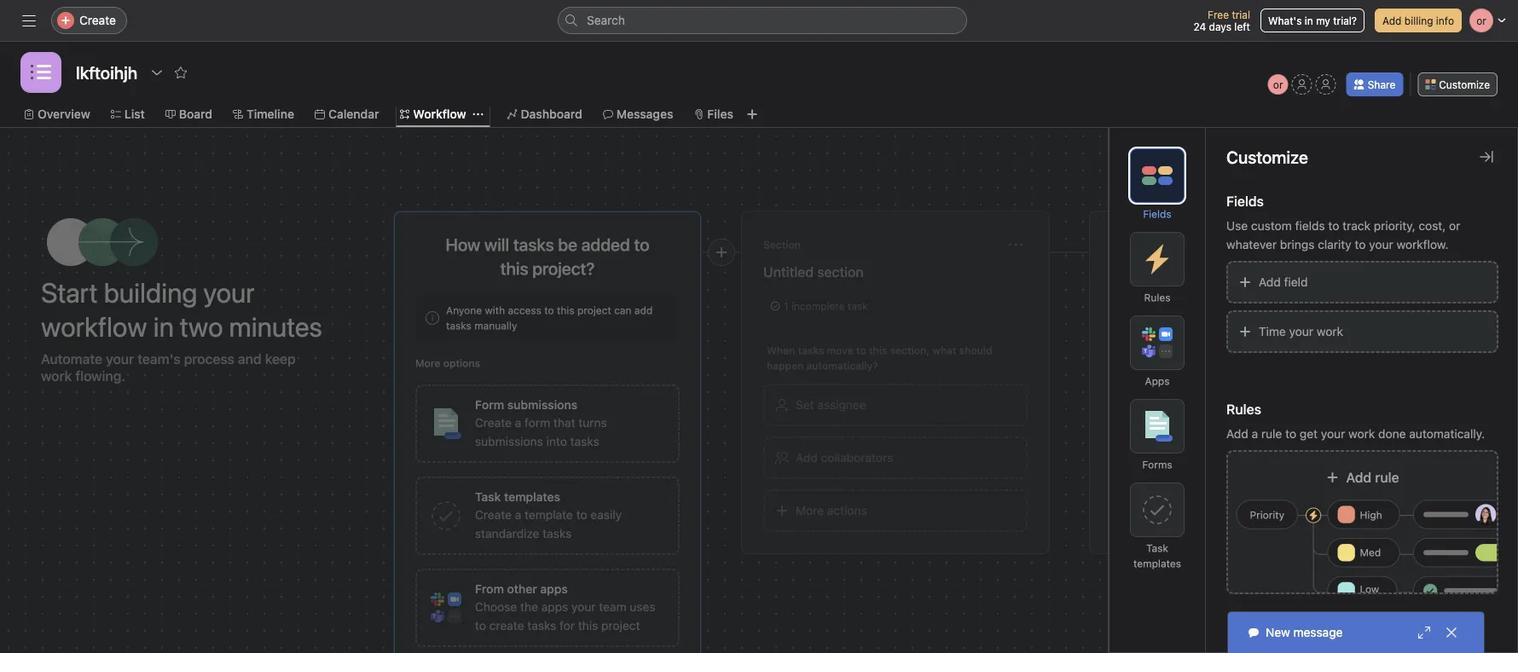 Task type: describe. For each thing, give the bounding box(es) containing it.
med
[[1360, 547, 1381, 559]]

uses
[[630, 600, 655, 614]]

more
[[415, 357, 440, 369]]

how will tasks be added to this project?
[[446, 235, 649, 278]]

search button
[[558, 7, 967, 34]]

billing
[[1404, 14, 1433, 26]]

create button
[[51, 7, 127, 34]]

add to starred image
[[174, 66, 188, 79]]

add for add field
[[1259, 275, 1281, 289]]

work inside button
[[1317, 324, 1343, 339]]

time your work button
[[1226, 310, 1498, 353]]

incomplete
[[791, 300, 845, 312]]

time your work
[[1259, 324, 1343, 339]]

anyone with access to this project can add tasks manually
[[446, 304, 653, 332]]

be
[[558, 235, 577, 255]]

overview link
[[24, 105, 90, 124]]

create for form submissions
[[475, 416, 512, 430]]

set
[[796, 398, 814, 412]]

done
[[1378, 427, 1406, 441]]

add a rule to get your work done automatically.
[[1226, 427, 1485, 441]]

untitled section
[[763, 264, 864, 280]]

should
[[959, 345, 992, 356]]

1 incomplete task
[[784, 300, 868, 312]]

manually
[[474, 320, 517, 332]]

work flowing.
[[41, 368, 125, 384]]

dashboard link
[[507, 105, 582, 124]]

section,
[[890, 345, 930, 356]]

a left get
[[1252, 427, 1258, 441]]

project inside from other apps choose the apps your team uses to create tasks for this project
[[601, 619, 640, 633]]

automatically?
[[806, 360, 878, 372]]

to inside from other apps choose the apps your team uses to create tasks for this project
[[475, 619, 486, 633]]

turns
[[578, 416, 607, 430]]

can
[[614, 304, 632, 316]]

template
[[525, 508, 573, 522]]

this for project
[[557, 304, 574, 316]]

field
[[1284, 275, 1308, 289]]

that
[[553, 416, 575, 430]]

workflow.
[[1396, 238, 1449, 252]]

how
[[446, 235, 480, 255]]

to down 'track'
[[1355, 238, 1366, 252]]

building
[[104, 276, 197, 309]]

whatever
[[1226, 238, 1277, 252]]

automatically.
[[1409, 427, 1485, 441]]

calendar link
[[315, 105, 379, 124]]

files
[[707, 107, 733, 121]]

or button
[[1268, 74, 1288, 95]]

task templates
[[1133, 542, 1181, 570]]

set assignee
[[796, 398, 866, 412]]

1 vertical spatial rules
[[1226, 401, 1261, 417]]

what's in my trial? button
[[1260, 9, 1364, 32]]

24
[[1193, 20, 1206, 32]]

this inside from other apps choose the apps your team uses to create tasks for this project
[[578, 619, 598, 633]]

new message
[[1266, 626, 1343, 640]]

a for task templates create a template to easily standardize tasks
[[515, 508, 521, 522]]

show options image
[[150, 66, 164, 79]]

customize button
[[1418, 72, 1498, 96]]

task templates create a template to easily standardize tasks
[[475, 490, 622, 541]]

tasks inside from other apps choose the apps your team uses to create tasks for this project
[[527, 619, 556, 633]]

0 vertical spatial rules
[[1144, 292, 1170, 304]]

team's
[[138, 351, 181, 367]]

1 vertical spatial rule
[[1375, 469, 1399, 486]]

customize inside dropdown button
[[1439, 78, 1490, 90]]

brings
[[1280, 238, 1315, 252]]

choose
[[475, 600, 517, 614]]

your left team's at the bottom left of the page
[[106, 351, 134, 367]]

workflow link
[[399, 105, 466, 124]]

custom
[[1251, 219, 1292, 233]]

standardize
[[475, 527, 539, 541]]

anyone
[[446, 304, 482, 316]]

left
[[1234, 20, 1250, 32]]

team
[[599, 600, 626, 614]]

form submissions
[[475, 398, 577, 412]]

board link
[[165, 105, 212, 124]]

search
[[587, 13, 625, 27]]

what
[[932, 345, 956, 356]]

untitled section button
[[763, 257, 1028, 287]]

list image
[[31, 62, 51, 83]]

to inside how will tasks be added to this project?
[[634, 235, 649, 255]]

add field button
[[1226, 261, 1498, 304]]

tasks inside form submissions create a form that turns submissions into tasks
[[570, 435, 599, 449]]

clarity
[[1318, 238, 1351, 252]]

tasks inside when tasks move to this section, what should happen automatically?
[[798, 345, 824, 356]]

fields
[[1295, 219, 1325, 233]]

what's
[[1268, 14, 1302, 26]]

add collaborators
[[796, 451, 893, 465]]

in inside button
[[1305, 14, 1313, 26]]

info
[[1436, 14, 1454, 26]]

expand new message image
[[1417, 626, 1431, 640]]

add collaborators button
[[763, 437, 1028, 479]]

apps
[[541, 600, 568, 614]]

cost,
[[1419, 219, 1446, 233]]

create
[[489, 619, 524, 633]]

trial?
[[1333, 14, 1357, 26]]

added
[[581, 235, 630, 255]]

from
[[475, 582, 504, 596]]

in inside start building your workflow in two minutes automate your team's process and keep work flowing.
[[153, 310, 174, 343]]

create inside popup button
[[79, 13, 116, 27]]

to inside when tasks move to this section, what should happen automatically?
[[856, 345, 866, 356]]

will
[[484, 235, 509, 255]]

my
[[1316, 14, 1330, 26]]

close image
[[1445, 626, 1458, 640]]

add field
[[1259, 275, 1308, 289]]

0 horizontal spatial fields
[[1143, 208, 1171, 220]]



Task type: locate. For each thing, give the bounding box(es) containing it.
this left section,
[[869, 345, 887, 356]]

1 vertical spatial work
[[1348, 427, 1375, 441]]

workflow
[[413, 107, 466, 121]]

or right cost,
[[1449, 219, 1460, 233]]

get
[[1300, 427, 1318, 441]]

add left get
[[1226, 427, 1248, 441]]

use
[[1226, 219, 1248, 233]]

high
[[1360, 509, 1382, 521]]

add left field
[[1259, 275, 1281, 289]]

process
[[184, 351, 234, 367]]

a down task templates
[[515, 508, 521, 522]]

add billing info
[[1382, 14, 1454, 26]]

1 vertical spatial create
[[475, 416, 512, 430]]

1 horizontal spatial fields
[[1226, 193, 1264, 209]]

add left the billing
[[1382, 14, 1402, 26]]

or down 'what's'
[[1273, 78, 1283, 90]]

task
[[848, 300, 868, 312]]

list
[[124, 107, 145, 121]]

add tab image
[[745, 107, 759, 121]]

two minutes
[[180, 310, 322, 343]]

share
[[1368, 78, 1395, 90]]

1 vertical spatial project
[[601, 619, 640, 633]]

this right for at the bottom left
[[578, 619, 598, 633]]

0 horizontal spatial work
[[1317, 324, 1343, 339]]

close details image
[[1480, 150, 1493, 164]]

to right added
[[634, 235, 649, 255]]

submissions
[[475, 435, 543, 449]]

2 vertical spatial this
[[578, 619, 598, 633]]

or inside button
[[1273, 78, 1283, 90]]

free
[[1208, 9, 1229, 20]]

priority
[[1250, 509, 1284, 521]]

rules
[[1144, 292, 1170, 304], [1226, 401, 1261, 417]]

add left "collaborators" on the bottom of page
[[796, 451, 818, 465]]

tasks up this project?
[[513, 235, 554, 255]]

add up high
[[1346, 469, 1371, 486]]

task
[[1146, 542, 1168, 554]]

your
[[1369, 238, 1393, 252], [203, 276, 255, 309], [1289, 324, 1313, 339], [106, 351, 134, 367], [1321, 427, 1345, 441], [571, 600, 596, 614]]

and
[[238, 351, 262, 367]]

your up for at the bottom left
[[571, 600, 596, 614]]

0 horizontal spatial rules
[[1144, 292, 1170, 304]]

track
[[1342, 219, 1370, 233]]

2 vertical spatial create
[[475, 508, 512, 522]]

access
[[508, 304, 541, 316]]

to left get
[[1285, 427, 1296, 441]]

when
[[767, 345, 795, 356]]

other apps
[[507, 582, 568, 596]]

expand sidebar image
[[22, 14, 36, 27]]

your right time
[[1289, 324, 1313, 339]]

to inside task templates create a template to easily standardize tasks
[[576, 508, 587, 522]]

the
[[520, 600, 538, 614]]

work left done
[[1348, 427, 1375, 441]]

form submissions create a form that turns submissions into tasks
[[475, 398, 607, 449]]

untitled
[[763, 264, 814, 280]]

add
[[634, 304, 653, 316]]

your inside use custom fields to track priority, cost, or whatever brings clarity to your workflow.
[[1369, 238, 1393, 252]]

add for add a rule to get your work done automatically.
[[1226, 427, 1248, 441]]

add inside button
[[1382, 14, 1402, 26]]

your right get
[[1321, 427, 1345, 441]]

your up two minutes
[[203, 276, 255, 309]]

your down priority, on the right of page
[[1369, 238, 1393, 252]]

your inside from other apps choose the apps your team uses to create tasks for this project
[[571, 600, 596, 614]]

a inside task templates create a template to easily standardize tasks
[[515, 508, 521, 522]]

create for task templates
[[475, 508, 512, 522]]

share button
[[1346, 72, 1403, 96]]

0 horizontal spatial this
[[557, 304, 574, 316]]

in left my
[[1305, 14, 1313, 26]]

add rule
[[1346, 469, 1399, 486]]

create right the expand sidebar icon
[[79, 13, 116, 27]]

2 horizontal spatial this
[[869, 345, 887, 356]]

project left the "can"
[[577, 304, 611, 316]]

section
[[817, 264, 864, 280]]

a inside form submissions create a form that turns submissions into tasks
[[515, 416, 521, 430]]

workflow
[[41, 310, 147, 343]]

1 vertical spatial in
[[153, 310, 174, 343]]

1 vertical spatial or
[[1449, 219, 1460, 233]]

this for section,
[[869, 345, 887, 356]]

timeline
[[246, 107, 294, 121]]

to right access
[[544, 304, 554, 316]]

rule left get
[[1261, 427, 1282, 441]]

tasks inside task templates create a template to easily standardize tasks
[[543, 527, 572, 541]]

work right time
[[1317, 324, 1343, 339]]

1 horizontal spatial work
[[1348, 427, 1375, 441]]

create inside form submissions create a form that turns submissions into tasks
[[475, 416, 512, 430]]

0 vertical spatial project
[[577, 304, 611, 316]]

1 horizontal spatial rules
[[1226, 401, 1261, 417]]

0 horizontal spatial customize
[[1226, 147, 1308, 167]]

0 vertical spatial work
[[1317, 324, 1343, 339]]

search list box
[[558, 7, 967, 34]]

1 horizontal spatial in
[[1305, 14, 1313, 26]]

list link
[[111, 105, 145, 124]]

this right access
[[557, 304, 574, 316]]

apps
[[1145, 375, 1170, 387]]

rules up apps
[[1144, 292, 1170, 304]]

rule up high
[[1375, 469, 1399, 486]]

to down choose
[[475, 619, 486, 633]]

calendar
[[328, 107, 379, 121]]

to inside anyone with access to this project can add tasks manually
[[544, 304, 554, 316]]

tasks inside how will tasks be added to this project?
[[513, 235, 554, 255]]

your inside button
[[1289, 324, 1313, 339]]

customize up the custom
[[1226, 147, 1308, 167]]

tasks down the anyone
[[446, 320, 471, 332]]

add for add collaborators
[[796, 451, 818, 465]]

rules down time
[[1226, 401, 1261, 417]]

tasks down the
[[527, 619, 556, 633]]

1 vertical spatial customize
[[1226, 147, 1308, 167]]

0 vertical spatial or
[[1273, 78, 1283, 90]]

create up standardize
[[475, 508, 512, 522]]

automate
[[41, 351, 102, 367]]

timeline link
[[233, 105, 294, 124]]

1 horizontal spatial or
[[1449, 219, 1460, 233]]

free trial 24 days left
[[1193, 9, 1250, 32]]

add billing info button
[[1375, 9, 1462, 32]]

project inside anyone with access to this project can add tasks manually
[[577, 304, 611, 316]]

fields left use
[[1143, 208, 1171, 220]]

1 horizontal spatial this
[[578, 619, 598, 633]]

a left form
[[515, 416, 521, 430]]

happen
[[767, 360, 804, 372]]

0 vertical spatial create
[[79, 13, 116, 27]]

trial
[[1232, 9, 1250, 20]]

0 vertical spatial customize
[[1439, 78, 1490, 90]]

0 vertical spatial in
[[1305, 14, 1313, 26]]

customize down info
[[1439, 78, 1490, 90]]

1
[[784, 300, 788, 312]]

tasks left move
[[798, 345, 824, 356]]

use custom fields to track priority, cost, or whatever brings clarity to your workflow.
[[1226, 219, 1460, 252]]

in up team's at the bottom left of the page
[[153, 310, 174, 343]]

or
[[1273, 78, 1283, 90], [1449, 219, 1460, 233]]

messages link
[[603, 105, 673, 124]]

0 horizontal spatial rule
[[1261, 427, 1282, 441]]

tasks down template
[[543, 527, 572, 541]]

templates
[[1133, 558, 1181, 570]]

create
[[79, 13, 116, 27], [475, 416, 512, 430], [475, 508, 512, 522]]

0 vertical spatial this
[[557, 304, 574, 316]]

when tasks move to this section, what should happen automatically?
[[767, 345, 992, 372]]

forms
[[1142, 459, 1172, 471]]

to up clarity
[[1328, 219, 1339, 233]]

from other apps choose the apps your team uses to create tasks for this project
[[475, 582, 655, 633]]

easily
[[590, 508, 622, 522]]

project down "team"
[[601, 619, 640, 633]]

low
[[1360, 583, 1379, 595]]

add for add billing info
[[1382, 14, 1402, 26]]

0 horizontal spatial or
[[1273, 78, 1283, 90]]

keep
[[265, 351, 296, 367]]

fields
[[1226, 193, 1264, 209], [1143, 208, 1171, 220]]

for
[[560, 619, 575, 633]]

create up the submissions
[[475, 416, 512, 430]]

create inside task templates create a template to easily standardize tasks
[[475, 508, 512, 522]]

tasks
[[513, 235, 554, 255], [446, 320, 471, 332], [798, 345, 824, 356], [570, 435, 599, 449], [543, 527, 572, 541], [527, 619, 556, 633]]

options
[[443, 357, 480, 369]]

a for form submissions create a form that turns submissions into tasks
[[515, 416, 521, 430]]

add for add rule
[[1346, 469, 1371, 486]]

assignee
[[817, 398, 866, 412]]

board
[[179, 107, 212, 121]]

this inside when tasks move to this section, what should happen automatically?
[[869, 345, 887, 356]]

0 horizontal spatial in
[[153, 310, 174, 343]]

this inside anyone with access to this project can add tasks manually
[[557, 304, 574, 316]]

set assignee button
[[763, 384, 1028, 426]]

None text field
[[72, 57, 142, 88]]

tasks down "turns"
[[570, 435, 599, 449]]

1 horizontal spatial customize
[[1439, 78, 1490, 90]]

task templates
[[475, 490, 560, 504]]

to left easily
[[576, 508, 587, 522]]

1 horizontal spatial rule
[[1375, 469, 1399, 486]]

or inside use custom fields to track priority, cost, or whatever brings clarity to your workflow.
[[1449, 219, 1460, 233]]

work
[[1317, 324, 1343, 339], [1348, 427, 1375, 441]]

tab actions image
[[473, 109, 483, 119]]

start building your workflow in two minutes automate your team's process and keep work flowing.
[[41, 276, 322, 384]]

1 vertical spatial this
[[869, 345, 887, 356]]

0 vertical spatial rule
[[1261, 427, 1282, 441]]

tasks inside anyone with access to this project can add tasks manually
[[446, 320, 471, 332]]

dashboard
[[521, 107, 582, 121]]

to right move
[[856, 345, 866, 356]]

fields up use
[[1226, 193, 1264, 209]]

what's in my trial?
[[1268, 14, 1357, 26]]



Task type: vqa. For each thing, say whether or not it's contained in the screenshot.
high
yes



